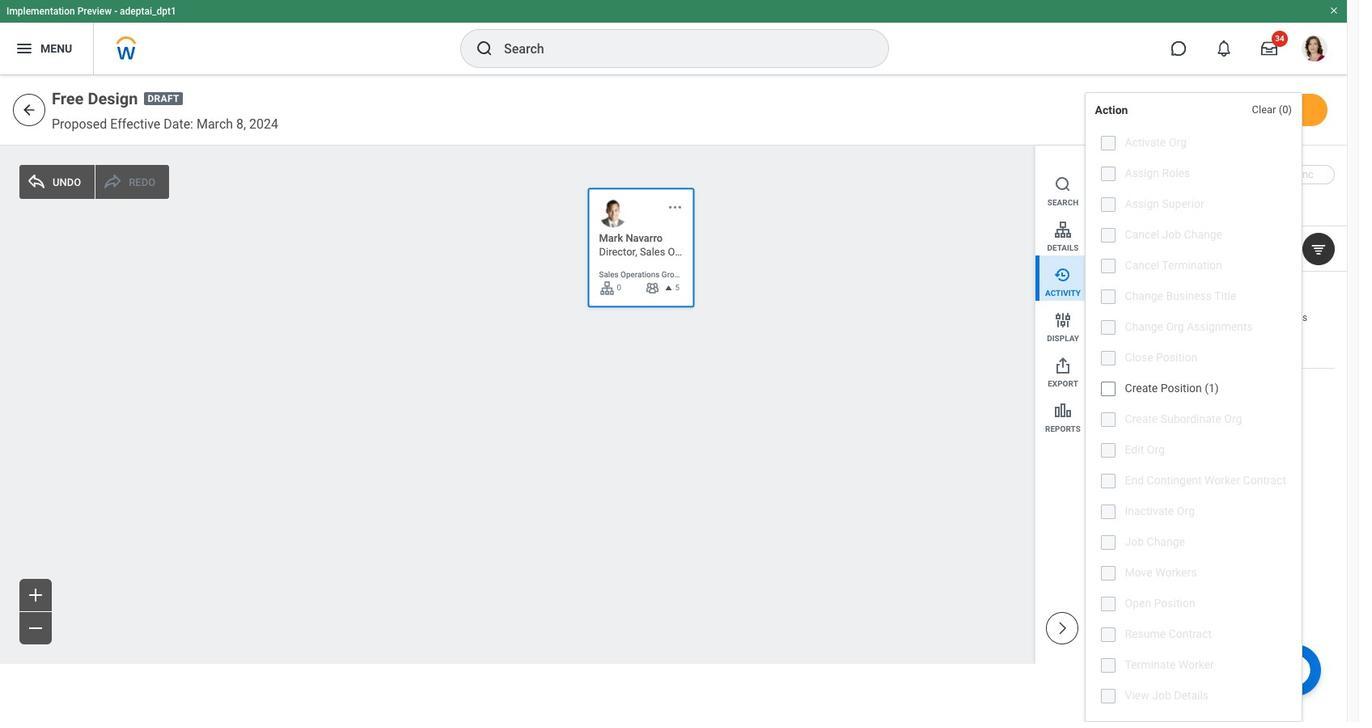 Task type: vqa. For each thing, say whether or not it's contained in the screenshot.
close
yes



Task type: locate. For each thing, give the bounding box(es) containing it.
activity
[[1102, 166, 1146, 181], [1045, 289, 1081, 298]]

org
[[1169, 136, 1187, 149], [1166, 321, 1184, 334], [1224, 413, 1242, 426], [1147, 444, 1165, 457], [1177, 505, 1195, 518]]

change up created
[[1125, 290, 1163, 303]]

profile logan mcneil image
[[1302, 36, 1328, 65]]

1 cancel from the top
[[1125, 228, 1159, 241]]

workers
[[1155, 567, 1197, 580]]

menu button
[[0, 23, 93, 74]]

0 horizontal spatial activity
[[1045, 289, 1081, 298]]

1 vertical spatial create
[[1125, 382, 1158, 395]]

group
[[662, 270, 683, 279], [1185, 312, 1211, 323]]

position
[[1178, 282, 1221, 293], [1156, 351, 1197, 364], [1161, 382, 1202, 395], [1154, 597, 1195, 610]]

operations down created
[[1141, 325, 1188, 336]]

0 vertical spatial operations
[[668, 246, 719, 259]]

2 vertical spatial create
[[1125, 413, 1158, 426]]

clear
[[1252, 104, 1276, 116]]

group up group.
[[1185, 312, 1211, 323]]

34
[[1275, 34, 1284, 43]]

create inside create position logan mcneil created 1 group lead position in sales operations group.
[[1141, 282, 1176, 293]]

1 horizontal spatial details
[[1174, 690, 1209, 703]]

implementation preview -   adeptai_dpt1
[[6, 6, 176, 17]]

draft
[[148, 93, 179, 105]]

review
[[1218, 103, 1254, 116]]

0 vertical spatial assign
[[1125, 167, 1159, 180]]

close environment banner image
[[1329, 6, 1339, 15]]

assign down "assign roles"
[[1125, 198, 1159, 211]]

worker down resume contract
[[1179, 659, 1214, 672]]

activate org
[[1125, 136, 1187, 149]]

check circle image up filters
[[1102, 191, 1121, 210]]

details down search
[[1047, 244, 1079, 252]]

undo l image
[[27, 172, 46, 192]]

1 horizontal spatial contract
[[1243, 474, 1286, 487]]

minus image
[[26, 619, 45, 638]]

change
[[1184, 228, 1222, 241], [1125, 290, 1163, 303], [1125, 321, 1163, 334], [1147, 536, 1185, 549]]

caret up image
[[662, 282, 675, 295]]

filters
[[1102, 242, 1134, 255]]

check circle image for create position
[[1141, 341, 1160, 361]]

(0)
[[1279, 104, 1292, 116]]

position up create position (1)
[[1156, 351, 1197, 364]]

group up caret up image
[[662, 270, 683, 279]]

2 cancel from the top
[[1125, 259, 1159, 272]]

sales down navarro
[[640, 246, 665, 259]]

1 assign from the top
[[1125, 167, 1159, 180]]

move
[[1125, 567, 1153, 580]]

0 vertical spatial cancel
[[1125, 228, 1159, 241]]

job right view on the right
[[1152, 690, 1171, 703]]

1 horizontal spatial sales
[[640, 246, 665, 259]]

cancel down filters
[[1125, 259, 1159, 272]]

sales up org chart icon on the left top
[[599, 270, 619, 279]]

menu banner
[[0, 0, 1347, 74]]

arrow left image
[[21, 102, 37, 118]]

2 horizontal spatial sales
[[1284, 312, 1308, 323]]

1 horizontal spatial group
[[1185, 312, 1211, 323]]

2 vertical spatial operations
[[1141, 325, 1188, 336]]

share
[[1118, 103, 1147, 116]]

org right edit
[[1147, 444, 1165, 457]]

terminate worker
[[1125, 659, 1214, 672]]

job change
[[1125, 536, 1185, 549]]

1 vertical spatial check circle image
[[1141, 341, 1160, 361]]

0 vertical spatial create
[[1141, 282, 1176, 293]]

subordinate
[[1161, 413, 1221, 426]]

change down logan
[[1125, 321, 1163, 334]]

0
[[617, 284, 621, 293]]

org for inactivate org
[[1177, 505, 1195, 518]]

menu
[[1036, 146, 1088, 437]]

position down workers
[[1154, 597, 1195, 610]]

end
[[1125, 474, 1144, 487]]

worker
[[1205, 474, 1240, 487], [1179, 659, 1214, 672]]

job up "move"
[[1125, 536, 1144, 549]]

sales inside mark navarro director, sales operations
[[640, 246, 665, 259]]

1 horizontal spatial operations
[[668, 246, 719, 259]]

1 vertical spatial cancel
[[1125, 259, 1159, 272]]

1 vertical spatial worker
[[1179, 659, 1214, 672]]

2 assign from the top
[[1125, 198, 1159, 211]]

close position
[[1125, 351, 1197, 364]]

0 vertical spatial contract
[[1243, 474, 1286, 487]]

2024
[[249, 116, 278, 132]]

move workers
[[1125, 567, 1197, 580]]

sales operations group
[[599, 270, 683, 279]]

cancel up filters
[[1125, 228, 1159, 241]]

lead
[[1213, 312, 1234, 323]]

job
[[1162, 228, 1181, 241], [1125, 536, 1144, 549], [1152, 690, 1171, 703]]

roles
[[1162, 167, 1190, 180]]

sync button
[[1270, 165, 1335, 184]]

assign
[[1125, 167, 1159, 180], [1125, 198, 1159, 211]]

0 vertical spatial activity
[[1102, 166, 1146, 181]]

operations
[[668, 246, 719, 259], [621, 270, 660, 279], [1141, 325, 1188, 336]]

logan
[[1141, 296, 1170, 309]]

0 vertical spatial group
[[662, 270, 683, 279]]

create for create position logan mcneil created 1 group lead position in sales operations group.
[[1141, 282, 1176, 293]]

1 vertical spatial sales
[[599, 270, 619, 279]]

inbox large image
[[1261, 40, 1277, 57]]

change up termination
[[1184, 228, 1222, 241]]

assign down activate
[[1125, 167, 1159, 180]]

1 horizontal spatial activity
[[1102, 166, 1146, 181]]

resume contract
[[1125, 628, 1212, 641]]

termination
[[1162, 259, 1222, 272]]

end contingent worker contract
[[1125, 474, 1286, 487]]

check circle image down created
[[1141, 341, 1160, 361]]

operations up 5
[[668, 246, 719, 259]]

1 vertical spatial contract
[[1169, 628, 1212, 641]]

create up 'edit org'
[[1125, 413, 1158, 426]]

0 vertical spatial job
[[1162, 228, 1181, 241]]

activity down activate
[[1102, 166, 1146, 181]]

create position (1)
[[1125, 382, 1219, 395]]

inactivate
[[1125, 505, 1174, 518]]

operations inside mark navarro director, sales operations
[[668, 246, 719, 259]]

0 horizontal spatial check circle image
[[1102, 191, 1121, 210]]

mark
[[599, 232, 623, 245]]

org down mcneil in the top right of the page
[[1166, 321, 1184, 334]]

create for create position (1)
[[1125, 382, 1158, 395]]

operations inside create position logan mcneil created 1 group lead position in sales operations group.
[[1141, 325, 1188, 336]]

sales
[[640, 246, 665, 259], [599, 270, 619, 279], [1284, 312, 1308, 323]]

open
[[1125, 597, 1151, 610]]

job for cancel
[[1162, 228, 1181, 241]]

0 horizontal spatial details
[[1047, 244, 1079, 252]]

justify image
[[15, 39, 34, 58]]

search image
[[475, 39, 494, 58]]

2 horizontal spatial operations
[[1141, 325, 1188, 336]]

activity inside menu
[[1045, 289, 1081, 298]]

org down contingent in the bottom right of the page
[[1177, 505, 1195, 518]]

business
[[1166, 290, 1212, 303]]

position left (1)
[[1161, 382, 1202, 395]]

0 vertical spatial details
[[1047, 244, 1079, 252]]

position for open position
[[1154, 597, 1195, 610]]

details inside menu
[[1047, 244, 1079, 252]]

position inside create position logan mcneil created 1 group lead position in sales operations group.
[[1178, 282, 1221, 293]]

org up roles
[[1169, 136, 1187, 149]]

sync
[[1291, 169, 1314, 181]]

2 vertical spatial sales
[[1284, 312, 1308, 323]]

sales right 'in'
[[1284, 312, 1308, 323]]

0 horizontal spatial operations
[[621, 270, 660, 279]]

details
[[1047, 244, 1079, 252], [1174, 690, 1209, 703]]

assignments
[[1187, 321, 1253, 334]]

operations up the contact card matrix manager image
[[621, 270, 660, 279]]

check circle image
[[1102, 191, 1121, 210], [1141, 341, 1160, 361]]

1 vertical spatial details
[[1174, 690, 1209, 703]]

1 vertical spatial group
[[1185, 312, 1211, 323]]

1
[[1177, 312, 1182, 323]]

0 horizontal spatial contract
[[1169, 628, 1212, 641]]

design
[[88, 89, 138, 108]]

proposed effective date: march 8, 2024
[[52, 116, 278, 132]]

job for view
[[1152, 690, 1171, 703]]

org chart image
[[599, 280, 615, 296]]

0 vertical spatial check circle image
[[1102, 191, 1121, 210]]

close
[[1125, 351, 1153, 364]]

2 vertical spatial job
[[1152, 690, 1171, 703]]

create down close
[[1125, 382, 1158, 395]]

position up mcneil in the top right of the page
[[1178, 282, 1221, 293]]

1 vertical spatial assign
[[1125, 198, 1159, 211]]

1 horizontal spatial check circle image
[[1141, 341, 1160, 361]]

details down the terminate worker
[[1174, 690, 1209, 703]]

activity up display
[[1045, 289, 1081, 298]]

activate
[[1125, 136, 1166, 149]]

export
[[1048, 379, 1078, 388]]

1 vertical spatial activity
[[1045, 289, 1081, 298]]

org right the subordinate
[[1224, 413, 1242, 426]]

0 vertical spatial sales
[[640, 246, 665, 259]]

1 vertical spatial job
[[1125, 536, 1144, 549]]

assign for assign roles
[[1125, 167, 1159, 180]]

create
[[1141, 282, 1176, 293], [1125, 382, 1158, 395], [1125, 413, 1158, 426]]

job up the cancel termination
[[1162, 228, 1181, 241]]

cancel
[[1125, 228, 1159, 241], [1125, 259, 1159, 272]]

changes
[[1256, 103, 1301, 116]]

create up logan
[[1141, 282, 1176, 293]]

0 horizontal spatial group
[[662, 270, 683, 279]]

0 vertical spatial worker
[[1205, 474, 1240, 487]]

contract
[[1243, 474, 1286, 487], [1169, 628, 1212, 641]]

change up move workers
[[1147, 536, 1185, 549]]

march
[[197, 116, 233, 132]]

free design
[[52, 89, 138, 108]]

worker right contingent in the bottom right of the page
[[1205, 474, 1240, 487]]

terminate
[[1125, 659, 1176, 672]]

date:
[[164, 116, 193, 132]]



Task type: describe. For each thing, give the bounding box(es) containing it.
org for activate org
[[1169, 136, 1187, 149]]

created
[[1141, 312, 1174, 323]]

clear (0)
[[1252, 104, 1292, 116]]

review changes button
[[1191, 94, 1328, 126]]

position for create position logan mcneil created 1 group lead position in sales operations group.
[[1178, 282, 1221, 293]]

share button
[[1087, 94, 1178, 126]]

assign superior
[[1125, 198, 1204, 211]]

check circle image for activity
[[1102, 191, 1121, 210]]

create for create subordinate org
[[1125, 413, 1158, 426]]

view
[[1125, 690, 1149, 703]]

contact card matrix manager image
[[644, 280, 661, 296]]

free
[[52, 89, 84, 108]]

menu containing search
[[1036, 146, 1088, 437]]

menu
[[40, 42, 72, 55]]

edit
[[1125, 444, 1144, 457]]

create subordinate org
[[1125, 413, 1242, 426]]

contingent
[[1147, 474, 1202, 487]]

notifications large image
[[1216, 40, 1232, 57]]

superior
[[1162, 198, 1204, 211]]

assign roles
[[1125, 167, 1190, 180]]

director,
[[599, 246, 637, 259]]

mark navarro director, sales operations
[[599, 232, 719, 259]]

34 button
[[1252, 31, 1288, 66]]

create position logan mcneil created 1 group lead position in sales operations group.
[[1141, 282, 1308, 336]]

preview
[[77, 6, 112, 17]]

resume
[[1125, 628, 1166, 641]]

proposed
[[52, 116, 107, 132]]

position
[[1237, 312, 1271, 323]]

cancel job change
[[1125, 228, 1222, 241]]

group.
[[1190, 325, 1219, 336]]

position for create position (1)
[[1161, 382, 1202, 395]]

display
[[1047, 334, 1079, 343]]

action
[[1095, 104, 1128, 116]]

in
[[1274, 312, 1282, 323]]

cancel for cancel termination
[[1125, 259, 1159, 272]]

sales inside create position logan mcneil created 1 group lead position in sales operations group.
[[1284, 312, 1308, 323]]

undo
[[53, 176, 81, 188]]

search
[[1047, 198, 1079, 207]]

undo r image
[[103, 172, 122, 192]]

group inside create position logan mcneil created 1 group lead position in sales operations group.
[[1185, 312, 1211, 323]]

mcneil
[[1173, 296, 1207, 309]]

change business title
[[1125, 290, 1236, 303]]

-
[[114, 6, 117, 17]]

implementation
[[6, 6, 75, 17]]

undo button
[[19, 165, 95, 199]]

assign for assign superior
[[1125, 198, 1159, 211]]

filter image
[[1311, 241, 1327, 257]]

adeptai_dpt1
[[120, 6, 176, 17]]

org for edit org
[[1147, 444, 1165, 457]]

Search Workday  search field
[[504, 31, 855, 66]]

reports
[[1045, 425, 1081, 434]]

edit org
[[1125, 444, 1165, 457]]

position for close position
[[1156, 351, 1197, 364]]

effective
[[110, 116, 160, 132]]

redo button
[[96, 165, 169, 199]]

1 vertical spatial operations
[[621, 270, 660, 279]]

open position
[[1125, 597, 1195, 610]]

(1)
[[1205, 382, 1219, 395]]

redo
[[129, 176, 155, 188]]

inactivate org
[[1125, 505, 1195, 518]]

org for change org assignments
[[1166, 321, 1184, 334]]

cancel termination
[[1125, 259, 1222, 272]]

plus image
[[26, 586, 45, 605]]

navarro
[[626, 232, 663, 245]]

8,
[[236, 116, 246, 132]]

change org assignments
[[1125, 321, 1253, 334]]

cancel for cancel job change
[[1125, 228, 1159, 241]]

review changes
[[1218, 103, 1301, 116]]

view job details
[[1125, 690, 1209, 703]]

5
[[675, 284, 680, 293]]

title
[[1214, 290, 1236, 303]]

chevron right image
[[1054, 620, 1070, 637]]

related actions image
[[667, 199, 683, 215]]

0 horizontal spatial sales
[[599, 270, 619, 279]]



